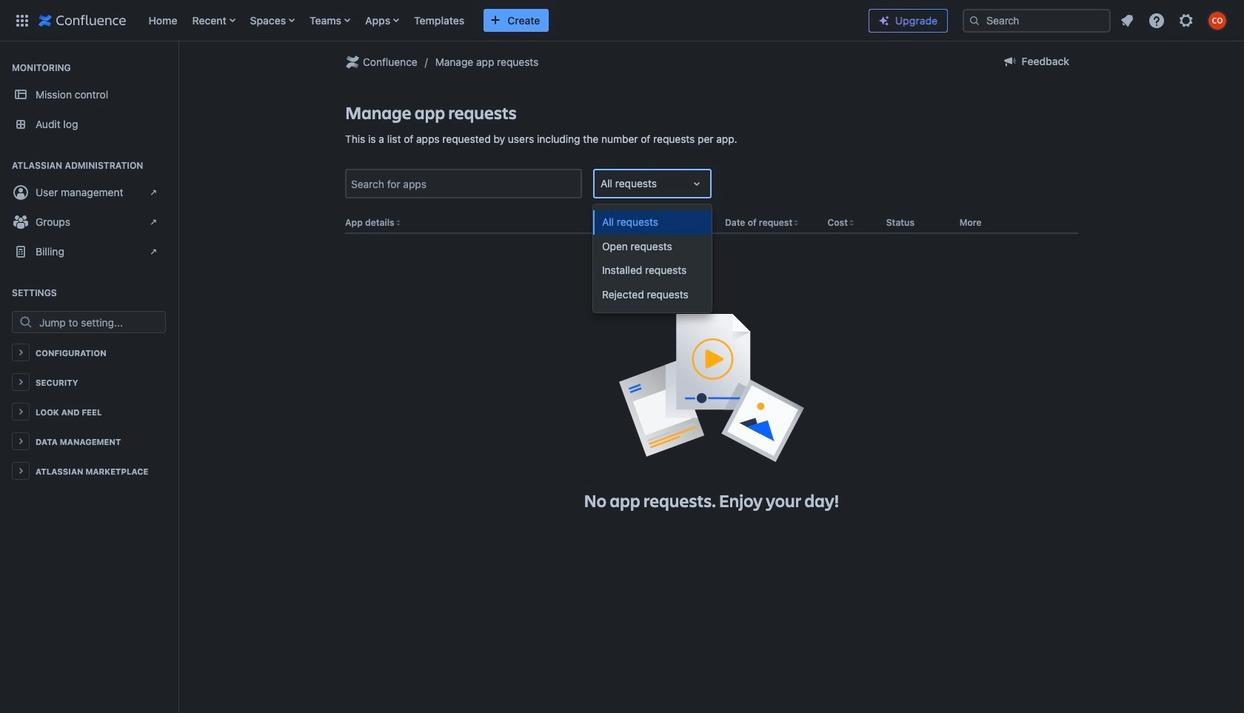 Task type: vqa. For each thing, say whether or not it's contained in the screenshot.
Settings Icon
yes



Task type: locate. For each thing, give the bounding box(es) containing it.
0 horizontal spatial list
[[141, 0, 857, 41]]

banner
[[0, 0, 1244, 44]]

list
[[141, 0, 857, 41], [1114, 7, 1235, 34]]

confluence image
[[39, 11, 126, 29], [39, 11, 126, 29]]

search image
[[969, 14, 981, 26]]

list for appswitcher icon
[[141, 0, 857, 41]]

1 horizontal spatial list
[[1114, 7, 1235, 34]]

context icon image
[[344, 53, 361, 71], [344, 53, 361, 71]]

None text field
[[601, 176, 603, 192]]

help icon image
[[1148, 11, 1166, 29]]

Settings Search field
[[35, 312, 165, 333]]

appswitcher icon image
[[13, 11, 31, 29]]

open image
[[688, 175, 706, 193]]

Search field
[[963, 9, 1111, 32]]

Search for requested apps field
[[347, 171, 581, 197]]

None search field
[[963, 9, 1111, 32]]

premium image
[[878, 15, 890, 27]]



Task type: describe. For each thing, give the bounding box(es) containing it.
settings icon image
[[1178, 11, 1195, 29]]

notification icon image
[[1118, 11, 1136, 29]]

global element
[[9, 0, 857, 41]]

collapse sidebar image
[[161, 49, 194, 79]]

list for "premium" icon
[[1114, 7, 1235, 34]]



